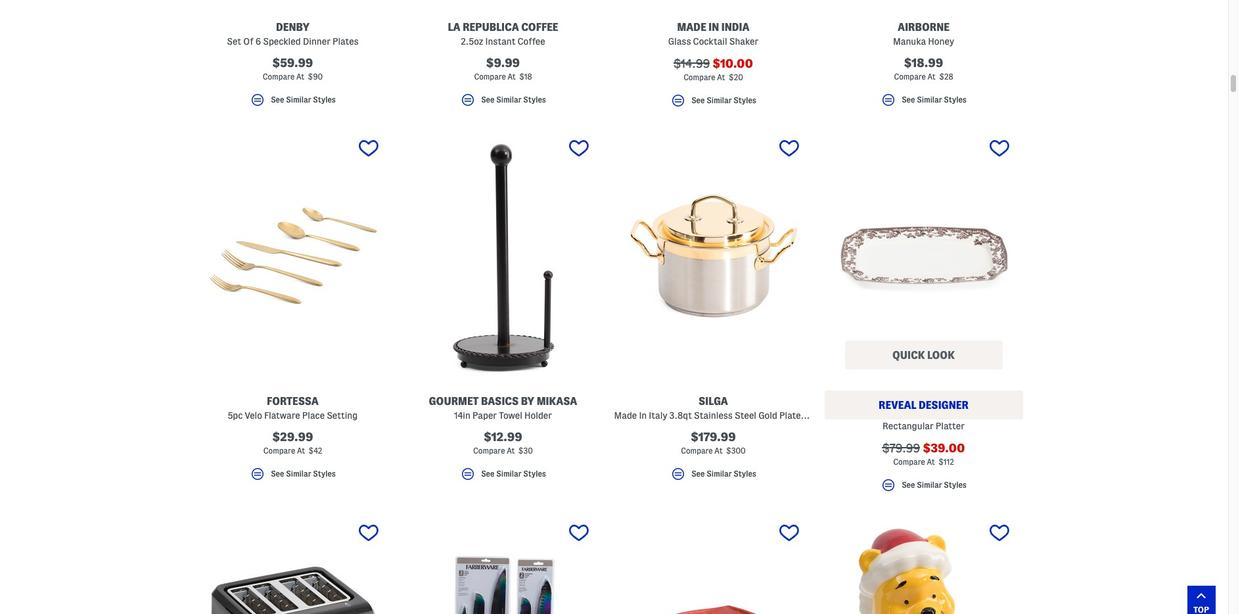 Task type: describe. For each thing, give the bounding box(es) containing it.
rectangular platter image
[[825, 131, 1024, 380]]

3.8qt
[[670, 410, 692, 421]]

see for "see similar styles" "button" under $79.99 $39.00 compare at              $112
[[902, 481, 916, 489]]

$42
[[309, 446, 322, 455]]

compare for $59.99
[[263, 72, 295, 81]]

made in india glass cocktail shaker compare at              $20 element
[[615, 0, 813, 114]]

compare for $9.99
[[474, 72, 506, 81]]

$28
[[940, 72, 954, 81]]

see similar styles inside reveal designer rectangular platter compare at              $112 element
[[902, 481, 967, 489]]

fortessa 5pc velo flatware place setting
[[228, 396, 358, 421]]

reveal designer rectangular platter compare at              $112 element
[[825, 131, 1024, 499]]

of
[[244, 36, 254, 47]]

$179.99 compare at              $300
[[681, 431, 746, 455]]

reveal designer
[[879, 400, 969, 411]]

see for "see similar styles" "button" underneath $29.99 compare at              $42
[[271, 470, 284, 478]]

see for "see similar styles" "button" underneath $9.99 compare at              $18
[[481, 95, 495, 104]]

gourmet basics by mikasa 14in paper towel holder
[[429, 396, 578, 421]]

velo
[[245, 410, 262, 421]]

la republica coffee 2.5oz instant coffee $9.99 compare at              $18 element
[[404, 0, 603, 114]]

$59.99
[[273, 56, 313, 69]]

2.5oz
[[461, 36, 484, 47]]

fortessa
[[267, 396, 319, 407]]

towel
[[499, 410, 523, 421]]

in
[[709, 22, 720, 33]]

fortessa 5pc velo flatware place setting $29.99 compare at              $42 element
[[194, 131, 392, 488]]

$18.99
[[905, 56, 944, 69]]

6
[[256, 36, 261, 47]]

plated
[[780, 410, 807, 421]]

setting
[[327, 410, 358, 421]]

by
[[521, 396, 535, 407]]

$29.99 compare at              $42
[[264, 431, 322, 455]]

airborne manuka honey
[[894, 22, 955, 47]]

airborne
[[898, 22, 950, 33]]

honey
[[929, 36, 955, 47]]

stainless
[[694, 410, 733, 421]]

compare for $12.99
[[474, 446, 505, 455]]

rectangular platter
[[883, 421, 965, 431]]

see similar styles inside la republica coffee 2.5oz instant coffee $9.99 compare at              $18 'element'
[[481, 95, 546, 104]]

republica
[[463, 22, 519, 33]]

compare for $18.99
[[895, 72, 926, 81]]

in
[[639, 410, 647, 421]]

place
[[302, 410, 325, 421]]

mikasa
[[537, 396, 578, 407]]

compare inside $79.99 $39.00 compare at              $112
[[894, 458, 926, 466]]

$79.99 $39.00 compare at              $112
[[883, 442, 966, 466]]

see similar styles button down $59.99 compare at              $90
[[194, 92, 392, 114]]

gourmet
[[429, 396, 479, 407]]

see similar styles button down $12.99 compare at              $30
[[404, 466, 603, 488]]

similar inside "fortessa 5pc velo flatware place setting $29.99 compare at              $42" element
[[286, 470, 312, 478]]

la
[[448, 22, 461, 33]]

similar inside gourmet basics by mikasa 14in paper towel holder $12.99 compare at              $30 element
[[497, 470, 522, 478]]

top link
[[1188, 586, 1216, 614]]

gold
[[759, 410, 778, 421]]

italy
[[649, 410, 668, 421]]

styles inside denby set of 6 speckled dinner plates $59.99 compare at              $90 element
[[313, 95, 336, 104]]

$300
[[727, 446, 746, 455]]

$14.99 $10.00 compare at              $20
[[674, 57, 754, 81]]

$18
[[520, 72, 532, 81]]

denby set of 6 speckled dinner plates
[[227, 22, 359, 47]]

glass
[[669, 36, 691, 47]]

$59.99 compare at              $90
[[263, 56, 323, 81]]

see similar styles button down $79.99 $39.00 compare at              $112
[[825, 477, 1024, 499]]

5pc velo flatware place setting image
[[194, 131, 392, 380]]

india
[[722, 22, 750, 33]]

gourmet basics by mikasa 14in paper towel holder $12.99 compare at              $30 element
[[404, 131, 603, 488]]



Task type: locate. For each thing, give the bounding box(es) containing it.
made in italy honeycomb square platter image
[[615, 516, 813, 614]]

see inside the airborne manuka honey $18.99 compare at              $28 element
[[902, 95, 916, 104]]

compare inside $14.99 $10.00 compare at              $20
[[684, 73, 716, 81]]

styles down $42 at the left bottom
[[313, 470, 336, 478]]

see similar styles button down $9.99 compare at              $18
[[404, 92, 603, 114]]

styles inside reveal designer rectangular platter compare at              $112 element
[[945, 481, 967, 489]]

see similar styles button down the $18.99 compare at              $28
[[825, 92, 1024, 114]]

see similar styles button down $179.99 compare at              $300
[[615, 466, 813, 488]]

see similar styles down $20
[[692, 96, 757, 105]]

compare down $12.99
[[474, 446, 505, 455]]

similar down $300
[[707, 470, 732, 478]]

flatware
[[264, 410, 300, 421]]

silga
[[699, 396, 729, 407]]

see similar styles button inside 'silga made in italy 3.8qt stainless steel gold plated stockpot $179.99 compare at              $300' element
[[615, 466, 813, 488]]

see similar styles inside gourmet basics by mikasa 14in paper towel holder $12.99 compare at              $30 element
[[481, 470, 546, 478]]

$14.99
[[674, 57, 710, 70]]

see similar styles down $112
[[902, 481, 967, 489]]

paper
[[473, 410, 497, 421]]

see down $12.99 compare at              $30
[[481, 470, 495, 478]]

silga made in italy 3.8qt stainless steel gold plated stockpot $179.99 compare at              $300 element
[[615, 131, 847, 488]]

4 slice compact toaster image
[[194, 516, 392, 614]]

similar inside the made in india glass cocktail shaker compare at              $20 element
[[707, 96, 732, 105]]

styles down $20
[[734, 96, 757, 105]]

see down $29.99 compare at              $42
[[271, 470, 284, 478]]

compare down "$18.99"
[[895, 72, 926, 81]]

see similar styles down $18
[[481, 95, 546, 104]]

compare down $179.99
[[681, 446, 713, 455]]

similar down $18
[[497, 95, 522, 104]]

similar down $90
[[286, 95, 312, 104]]

see similar styles
[[271, 95, 336, 104], [481, 95, 546, 104], [902, 95, 967, 104], [692, 96, 757, 105], [271, 470, 336, 478], [481, 470, 546, 478], [692, 470, 757, 478], [902, 481, 967, 489]]

denby set of 6 speckled dinner plates $59.99 compare at              $90 element
[[194, 0, 392, 114]]

styles down $30
[[524, 470, 546, 478]]

airborne manuka honey $18.99 compare at              $28 element
[[825, 0, 1024, 114]]

$12.99 compare at              $30
[[474, 431, 533, 455]]

see down $9.99 compare at              $18
[[481, 95, 495, 104]]

$9.99
[[487, 56, 520, 69]]

$20
[[729, 73, 744, 81]]

see similar styles down $90
[[271, 95, 336, 104]]

see down $79.99 $39.00 compare at              $112
[[902, 481, 916, 489]]

speckled
[[263, 36, 301, 47]]

similar inside reveal designer rectangular platter compare at              $112 element
[[917, 481, 943, 489]]

styles down $90
[[313, 95, 336, 104]]

compare for $179.99
[[681, 446, 713, 455]]

see similar styles button down $29.99 compare at              $42
[[194, 466, 392, 488]]

basics
[[481, 396, 519, 407]]

similar down $28
[[917, 95, 943, 104]]

dis winnie the pooh presents cookie jar image
[[825, 516, 1024, 614]]

$39.00
[[924, 442, 966, 454]]

see inside gourmet basics by mikasa 14in paper towel holder $12.99 compare at              $30 element
[[481, 470, 495, 478]]

see down the $18.99 compare at              $28
[[902, 95, 916, 104]]

coffee
[[518, 36, 546, 47]]

styles down $300
[[734, 470, 757, 478]]

see inside denby set of 6 speckled dinner plates $59.99 compare at              $90 element
[[271, 95, 284, 104]]

denby
[[276, 22, 310, 33]]

compare inside $9.99 compare at              $18
[[474, 72, 506, 81]]

manuka
[[894, 36, 927, 47]]

5pc
[[228, 410, 243, 421]]

styles down $28
[[945, 95, 967, 104]]

reveal
[[879, 400, 917, 411]]

see
[[271, 95, 284, 104], [481, 95, 495, 104], [902, 95, 916, 104], [692, 96, 705, 105], [271, 470, 284, 478], [481, 470, 495, 478], [692, 470, 705, 478], [902, 481, 916, 489]]

see for "see similar styles" "button" under $12.99 compare at              $30
[[481, 470, 495, 478]]

styles down $18
[[524, 95, 546, 104]]

see similar styles inside the made in india glass cocktail shaker compare at              $20 element
[[692, 96, 757, 105]]

cocktail
[[694, 36, 728, 47]]

plates
[[333, 36, 359, 47]]

la republica coffee 2.5oz instant coffee
[[448, 22, 559, 47]]

see for "see similar styles" "button" underneath $59.99 compare at              $90
[[271, 95, 284, 104]]

$9.99 compare at              $18
[[474, 56, 532, 81]]

see down $179.99 compare at              $300
[[692, 470, 705, 478]]

top
[[1194, 605, 1210, 614]]

instant
[[486, 36, 516, 47]]

see similar styles button down $14.99 $10.00 compare at              $20
[[615, 93, 813, 114]]

compare inside $179.99 compare at              $300
[[681, 446, 713, 455]]

coffee
[[522, 22, 559, 33]]

14in
[[454, 410, 471, 421]]

$30
[[519, 446, 533, 455]]

compare inside $12.99 compare at              $30
[[474, 446, 505, 455]]

see down $59.99 compare at              $90
[[271, 95, 284, 104]]

14in paper towel holder image
[[404, 131, 603, 380]]

dinner
[[303, 36, 331, 47]]

similar down $42 at the left bottom
[[286, 470, 312, 478]]

compare inside the $18.99 compare at              $28
[[895, 72, 926, 81]]

see similar styles down $28
[[902, 95, 967, 104]]

see similar styles button
[[194, 92, 392, 114], [404, 92, 603, 114], [825, 92, 1024, 114], [615, 93, 813, 114], [194, 466, 392, 488], [404, 466, 603, 488], [615, 466, 813, 488], [825, 477, 1024, 499]]

compare down $79.99 at the bottom of the page
[[894, 458, 926, 466]]

similar inside denby set of 6 speckled dinner plates $59.99 compare at              $90 element
[[286, 95, 312, 104]]

designer
[[919, 400, 969, 411]]

see inside reveal designer rectangular platter compare at              $112 element
[[902, 481, 916, 489]]

styles inside the made in india glass cocktail shaker compare at              $20 element
[[734, 96, 757, 105]]

styles inside the airborne manuka honey $18.99 compare at              $28 element
[[945, 95, 967, 104]]

compare for $29.99
[[264, 446, 295, 455]]

shaker
[[730, 36, 759, 47]]

see inside la republica coffee 2.5oz instant coffee $9.99 compare at              $18 'element'
[[481, 95, 495, 104]]

$179.99
[[691, 431, 736, 443]]

$29.99
[[273, 431, 313, 443]]

see similar styles down $42 at the left bottom
[[271, 470, 336, 478]]

$90
[[308, 72, 323, 81]]

$18.99 compare at              $28
[[895, 56, 954, 81]]

styles down $112
[[945, 481, 967, 489]]

similar inside la republica coffee 2.5oz instant coffee $9.99 compare at              $18 'element'
[[497, 95, 522, 104]]

see inside "fortessa 5pc velo flatware place setting $29.99 compare at              $42" element
[[271, 470, 284, 478]]

made in italy 3.8qt stainless steel gold plated stockpot image
[[615, 131, 813, 380]]

styles inside la republica coffee 2.5oz instant coffee $9.99 compare at              $18 'element'
[[524, 95, 546, 104]]

made in india glass cocktail shaker
[[669, 22, 759, 47]]

compare down $29.99
[[264, 446, 295, 455]]

$12.99
[[484, 431, 523, 443]]

similar
[[286, 95, 312, 104], [497, 95, 522, 104], [917, 95, 943, 104], [707, 96, 732, 105], [286, 470, 312, 478], [497, 470, 522, 478], [707, 470, 732, 478], [917, 481, 943, 489]]

see similar styles down $30
[[481, 470, 546, 478]]

see similar styles down $300
[[692, 470, 757, 478]]

silga made in italy 3.8qt stainless steel gold plated stockpot
[[615, 396, 847, 421]]

made
[[678, 22, 707, 33]]

$112
[[939, 458, 955, 466]]

platter
[[936, 421, 965, 431]]

similar down $112
[[917, 481, 943, 489]]

compare inside $29.99 compare at              $42
[[264, 446, 295, 455]]

compare down "$9.99"
[[474, 72, 506, 81]]

see for "see similar styles" "button" in 'silga made in italy 3.8qt stainless steel gold plated stockpot $179.99 compare at              $300' element
[[692, 470, 705, 478]]

similar inside the airborne manuka honey $18.99 compare at              $28 element
[[917, 95, 943, 104]]

$79.99
[[883, 442, 921, 454]]

similar inside 'silga made in italy 3.8qt stainless steel gold plated stockpot $179.99 compare at              $300' element
[[707, 470, 732, 478]]

similar down $20
[[707, 96, 732, 105]]

styles inside "fortessa 5pc velo flatware place setting $29.99 compare at              $42" element
[[313, 470, 336, 478]]

styles inside gourmet basics by mikasa 14in paper towel holder $12.99 compare at              $30 element
[[524, 470, 546, 478]]

see similar styles inside the airborne manuka honey $18.99 compare at              $28 element
[[902, 95, 967, 104]]

similar down $30
[[497, 470, 522, 478]]

compare inside $59.99 compare at              $90
[[263, 72, 295, 81]]

see inside 'silga made in italy 3.8qt stainless steel gold plated stockpot $179.99 compare at              $300' element
[[692, 470, 705, 478]]

9pc cutlery and mat set image
[[404, 516, 603, 614]]

see similar styles inside "fortessa 5pc velo flatware place setting $29.99 compare at              $42" element
[[271, 470, 336, 478]]

see down $14.99 $10.00 compare at              $20
[[692, 96, 705, 105]]

styles inside 'silga made in italy 3.8qt stainless steel gold plated stockpot $179.99 compare at              $300' element
[[734, 470, 757, 478]]

holder
[[525, 410, 552, 421]]

compare down $14.99
[[684, 73, 716, 81]]

see for "see similar styles" "button" below the $18.99 compare at              $28
[[902, 95, 916, 104]]

made
[[615, 410, 637, 421]]

$10.00
[[713, 57, 754, 70]]

see similar styles inside denby set of 6 speckled dinner plates $59.99 compare at              $90 element
[[271, 95, 336, 104]]

stockpot
[[809, 410, 847, 421]]

steel
[[735, 410, 757, 421]]

see for "see similar styles" "button" under $14.99 $10.00 compare at              $20
[[692, 96, 705, 105]]

set
[[227, 36, 241, 47]]

see similar styles inside 'silga made in italy 3.8qt stainless steel gold plated stockpot $179.99 compare at              $300' element
[[692, 470, 757, 478]]

styles
[[313, 95, 336, 104], [524, 95, 546, 104], [945, 95, 967, 104], [734, 96, 757, 105], [313, 470, 336, 478], [524, 470, 546, 478], [734, 470, 757, 478], [945, 481, 967, 489]]

see inside the made in india glass cocktail shaker compare at              $20 element
[[692, 96, 705, 105]]

compare down the $59.99
[[263, 72, 295, 81]]

rectangular
[[883, 421, 934, 431]]

compare
[[263, 72, 295, 81], [474, 72, 506, 81], [895, 72, 926, 81], [684, 73, 716, 81], [264, 446, 295, 455], [474, 446, 505, 455], [681, 446, 713, 455], [894, 458, 926, 466]]



Task type: vqa. For each thing, say whether or not it's contained in the screenshot.
40.00 Compare At 80.00
no



